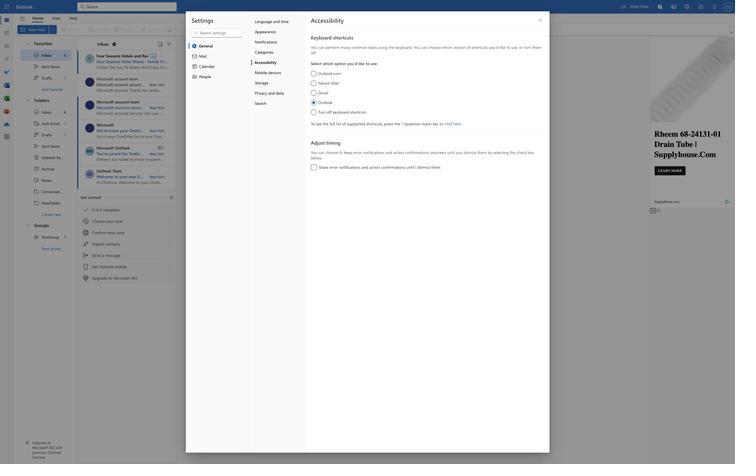 Task type: describe. For each thing, give the bounding box(es) containing it.
files image
[[4, 57, 10, 62]]


[[166, 42, 172, 47]]

verification
[[152, 82, 171, 87]]

 for  testgroup
[[34, 234, 39, 240]]

to left know on the top of the page
[[104, 128, 108, 133]]

turn
[[524, 45, 532, 50]]

all
[[248, 27, 252, 32]]

general
[[199, 43, 213, 49]]

adjust timing element
[[311, 150, 544, 170]]

wed 10/4 for group
[[150, 152, 164, 156]]

outlook down send a message
[[99, 264, 114, 270]]

privacy
[[255, 90, 267, 96]]

powerpoint image
[[4, 109, 10, 115]]

email
[[51, 121, 60, 126]]

calendar image
[[4, 30, 10, 36]]

4 for first  tree item
[[64, 52, 66, 58]]

microsoft image
[[85, 124, 94, 133]]

until inside the "you can choose to keep error notifications and action confirmations onscreen until you dismiss them by selecting the check box below."
[[448, 150, 455, 155]]

10/4 for onedrive
[[158, 129, 164, 133]]

devices
[[268, 70, 281, 75]]

Select a conversation checkbox
[[85, 101, 97, 110]]

10/4 for group
[[158, 152, 164, 156]]

you've joined the testgroup group
[[97, 151, 159, 156]]

0 horizontal spatial dismiss
[[418, 165, 430, 170]]

wed 10/4 for was
[[150, 106, 164, 110]]

1 horizontal spatial ad
[[652, 209, 655, 213]]

choose your look
[[92, 219, 123, 224]]

confirm
[[92, 230, 106, 236]]

like inside select which option you'd like to use: option group
[[359, 61, 365, 66]]

new group
[[42, 246, 61, 251]]

supported
[[347, 121, 365, 127]]

 sent items for second  "tree item" from the bottom of the page
[[34, 64, 60, 69]]

365 for upgrade to microsoft 365 with premium outlook features
[[49, 445, 55, 450]]

friendly
[[160, 59, 175, 64]]


[[83, 264, 89, 270]]

ot
[[87, 172, 92, 177]]

the inside the "you can choose to keep error notifications and action confirmations onscreen until you dismiss them by selecting the check box below."
[[510, 150, 516, 155]]

time inside message list no conversations selected list box
[[107, 230, 115, 236]]

1 for  'tree item' on the left of page
[[64, 235, 66, 240]]

a
[[102, 253, 104, 258]]


[[539, 18, 543, 22]]

new
[[42, 246, 49, 251]]

show error notifications and action confirmations until i dismiss them
[[319, 165, 441, 170]]

1 for 's  tree item
[[64, 75, 66, 81]]

show
[[319, 165, 329, 170]]

 for first  tree item
[[34, 52, 39, 58]]

word image
[[4, 83, 10, 88]]

inbox 
[[97, 41, 117, 47]]

0 horizontal spatial or
[[440, 121, 444, 127]]

Search settings search field
[[198, 30, 237, 36]]

mail image
[[4, 17, 10, 23]]

get for get to know your onedrive – how to back up your pc and mobile
[[97, 128, 103, 133]]

 button
[[536, 16, 545, 25]]

0 horizontal spatial mobile
[[115, 264, 127, 270]]


[[83, 230, 89, 236]]

set your advertising preferences image
[[658, 208, 662, 213]]

premium
[[32, 450, 47, 455]]

or inside you can perform many common tasks using the keyboard. you can choose which version of shortcuts you'd like to use, or turn them off.
[[520, 45, 523, 50]]

newfolder
[[42, 200, 61, 206]]

junk
[[42, 121, 49, 126]]

0 horizontal spatial them
[[432, 165, 441, 170]]

seasons for hotel
[[106, 59, 120, 64]]

yahoo!
[[318, 80, 330, 86]]

 tree item
[[20, 118, 71, 129]]

Select a conversation checkbox
[[85, 170, 97, 179]]

message
[[105, 253, 121, 258]]

favorite
[[50, 87, 63, 92]]

you've
[[97, 151, 108, 156]]

2  tree item from the top
[[20, 106, 71, 118]]

ad inside message list no conversations selected list box
[[152, 54, 156, 58]]

your down team
[[119, 174, 128, 179]]

outlook team image
[[85, 170, 94, 179]]

your right up
[[180, 128, 188, 133]]

timing
[[326, 140, 341, 146]]

option
[[335, 61, 346, 66]]

settings tab list
[[186, 11, 248, 453]]

message list section
[[77, 36, 215, 464]]

microsoft outlook image
[[85, 147, 94, 156]]

get for get started
[[81, 195, 87, 200]]

onedrive image
[[4, 122, 10, 128]]

microsoft account team image
[[85, 101, 94, 110]]

1 for  tree item corresponding to 
[[64, 132, 66, 138]]

mt for microsoft account security info was added
[[87, 102, 93, 108]]

 notes
[[34, 177, 52, 183]]

key
[[433, 121, 439, 127]]


[[192, 64, 198, 69]]

you
[[456, 150, 463, 155]]

outlook.com inside message list no conversations selected list box
[[137, 174, 161, 179]]

them inside you can perform many common tasks using the keyboard. you can choose which version of shortcuts you'd like to use, or turn them off.
[[533, 45, 542, 50]]


[[19, 16, 25, 22]]

wed 10/4 for onedrive
[[150, 129, 164, 133]]

1 for  tree item at top left
[[64, 121, 66, 126]]

10/4 for verification
[[158, 82, 164, 87]]

get to know your onedrive – how to back up your pc and mobile
[[97, 128, 215, 133]]

 drafts for 
[[34, 75, 52, 81]]

below.
[[311, 155, 322, 161]]

mt for microsoft account security info verification
[[87, 79, 93, 85]]

message list no conversations selected list box
[[77, 51, 215, 464]]

testgroup inside message list no conversations selected list box
[[129, 151, 147, 156]]

to
[[311, 121, 315, 127]]

security for verification
[[129, 82, 143, 87]]

now
[[641, 4, 649, 9]]

to down team
[[115, 174, 118, 179]]

microsoft account team image
[[85, 78, 94, 87]]

dialog containing settings
[[0, 0, 736, 464]]

 mail
[[192, 53, 207, 59]]

upgrade for upgrade to microsoft 365
[[92, 276, 107, 281]]

wed for verification
[[150, 82, 157, 87]]

shortcuts inside you can perform many common tasks using the keyboard. you can choose which version of shortcuts you'd like to use, or turn them off.
[[472, 45, 488, 50]]

with
[[56, 445, 63, 450]]

action inside the "you can choose to keep error notifications and action confirmations onscreen until you dismiss them by selecting the check box below."
[[394, 150, 404, 155]]

accessibility heading
[[311, 16, 344, 24]]

wed for group
[[150, 152, 157, 156]]

add
[[42, 87, 49, 92]]


[[83, 253, 89, 259]]

can for adjust timing
[[319, 150, 325, 155]]

confirmations inside the "you can choose to keep error notifications and action confirmations onscreen until you dismiss them by selecting the check box below."
[[405, 150, 430, 155]]

keyboard.
[[396, 45, 413, 50]]

mail for yahoo!
[[331, 80, 339, 86]]

more apps image
[[4, 134, 10, 140]]

new inside message list no conversations selected list box
[[129, 174, 136, 179]]

new group tree item
[[20, 243, 71, 254]]

home
[[32, 15, 43, 21]]

you right "keyboard."
[[414, 45, 420, 50]]

can right "keyboard."
[[421, 45, 428, 50]]

10/4 for outlook.com
[[158, 175, 164, 179]]

microsoft inside upgrade to microsoft 365 with premium outlook features
[[32, 445, 48, 450]]

 button for folders
[[23, 95, 33, 106]]

excel image
[[4, 96, 10, 102]]

outlook inside select which option you'd like to use: option group
[[318, 100, 333, 105]]

left-rail-appbar navigation
[[1, 14, 13, 131]]

 calendar
[[192, 64, 215, 69]]

common
[[352, 45, 367, 50]]

1 vertical spatial confirmations
[[381, 165, 406, 170]]

 drafts for 
[[34, 132, 52, 138]]

keyboard
[[333, 110, 349, 115]]

to inside the "you can choose to keep error notifications and action confirmations onscreen until you dismiss them by selecting the check box below."
[[339, 150, 343, 155]]

notes
[[42, 178, 52, 183]]

version
[[454, 45, 466, 50]]

pc
[[189, 128, 194, 133]]

0 horizontal spatial notifications
[[339, 165, 361, 170]]

team for verification
[[129, 76, 138, 82]]

storage button
[[251, 78, 305, 88]]

turn
[[318, 110, 326, 115]]

items for second  "tree item" from the top
[[50, 143, 60, 149]]

wed for outlook.com
[[150, 175, 157, 179]]

select a conversation checkbox for microsoft account security info verification
[[85, 78, 97, 87]]

 for second  tree item from the top
[[34, 109, 39, 115]]

use:
[[371, 61, 378, 66]]

inbox for first  tree item
[[42, 52, 52, 58]]

team for was
[[131, 99, 140, 105]]

many
[[341, 45, 351, 50]]

error inside the "you can choose to keep error notifications and action confirmations onscreen until you dismiss them by selecting the check box below."
[[354, 150, 362, 155]]

–
[[147, 128, 149, 133]]

testgroup inside  testgroup
[[42, 235, 59, 240]]

choose inside you can perform many common tasks using the keyboard. you can choose which version of shortcuts you'd like to use, or turn them off.
[[429, 45, 441, 50]]

folders tree item
[[20, 95, 71, 106]]

send
[[92, 253, 101, 258]]

seasons for hotels
[[106, 53, 120, 59]]

how
[[150, 128, 159, 133]]

groups tree item
[[20, 220, 71, 232]]

 junk email
[[34, 121, 60, 126]]

meet
[[631, 4, 640, 9]]

 for 
[[34, 132, 39, 138]]

to right how on the top left of the page
[[160, 128, 163, 133]]

0
[[92, 207, 94, 213]]

appearance
[[255, 29, 276, 34]]

data
[[276, 90, 284, 96]]

mobile devices
[[255, 70, 281, 75]]

as
[[253, 27, 257, 32]]


[[158, 145, 164, 151]]

select which option you'd like to use:
[[311, 61, 378, 66]]

 inbox for second  tree item from the top
[[34, 109, 51, 115]]

add favorite tree item
[[20, 84, 71, 95]]

keyboard shortcuts
[[311, 34, 354, 41]]

family
[[148, 59, 159, 64]]

upgrade for upgrade to microsoft 365 with premium outlook features
[[32, 441, 47, 446]]

group inside message list no conversations selected list box
[[148, 151, 159, 156]]


[[83, 219, 89, 224]]

them inside the "you can choose to keep error notifications and action confirmations onscreen until you dismiss them by selecting the check box below."
[[478, 150, 487, 155]]

folders
[[34, 97, 49, 103]]

create
[[42, 212, 53, 217]]

 tree item
[[20, 163, 71, 175]]

new inside tree item
[[54, 212, 61, 217]]

the left ?
[[395, 121, 400, 127]]

notifications inside the "you can choose to keep error notifications and action confirmations onscreen until you dismiss them by selecting the check box below."
[[363, 150, 385, 155]]

inbox for second  tree item from the top
[[42, 109, 51, 115]]

Select a conversation checkbox
[[85, 147, 97, 156]]

by
[[488, 150, 492, 155]]

language and time
[[255, 19, 289, 24]]

perform
[[326, 45, 340, 50]]



Task type: locate. For each thing, give the bounding box(es) containing it.
 inside "favorites" tree item
[[26, 41, 31, 46]]

drafts up add favorite tree item in the top left of the page
[[42, 75, 52, 81]]

microsoft account team for microsoft account security info was added
[[97, 99, 140, 105]]

select a conversation checkbox up mo
[[85, 124, 97, 133]]

upgrade right 
[[92, 276, 107, 281]]

3  button from the top
[[23, 220, 33, 231]]

 down favorites
[[34, 52, 39, 58]]

3  from the top
[[26, 223, 31, 228]]

0 vertical spatial 
[[26, 41, 31, 46]]


[[34, 177, 39, 183]]

1 right the email
[[64, 121, 66, 126]]

1 horizontal spatial choose
[[429, 45, 441, 50]]

mt inside microsoft account team icon
[[87, 79, 93, 85]]

to inside upgrade to microsoft 365 with premium outlook features
[[48, 441, 51, 446]]

off
[[327, 110, 332, 115]]

accessibility
[[311, 16, 344, 24], [255, 60, 277, 65]]

3 1 from the top
[[64, 132, 66, 138]]

 button inside the folders tree item
[[23, 95, 33, 106]]

dismiss
[[464, 150, 477, 155], [418, 165, 430, 170]]

 inside favorites tree
[[34, 64, 39, 69]]

four seasons hotel miami - family friendly hotel
[[97, 59, 186, 64]]

hotel
[[122, 59, 131, 64], [176, 59, 186, 64]]

0 horizontal spatial you'd
[[348, 61, 358, 66]]

0 horizontal spatial upgrade
[[32, 441, 47, 446]]

like left use:
[[359, 61, 365, 66]]

wed 10/4 for outlook.com
[[150, 175, 164, 179]]

outlook up you've joined the testgroup group
[[115, 145, 130, 151]]

4 wed from the top
[[150, 152, 157, 156]]

which left the version
[[442, 45, 452, 50]]

1 vertical spatial group
[[51, 246, 61, 251]]

2 drafts from the top
[[42, 132, 52, 138]]

create new folder
[[42, 212, 73, 217]]

shortcuts inside select which option you'd like to use: option group
[[350, 110, 367, 115]]

tab list inside application
[[28, 14, 82, 22]]

items for second  "tree item" from the bottom of the page
[[50, 64, 60, 69]]

you'd inside select which option you'd like to use: option group
[[348, 61, 358, 66]]

1  tree item from the top
[[20, 72, 71, 84]]

 inbox inside favorites tree
[[34, 52, 52, 58]]

the inside message list no conversations selected list box
[[122, 151, 128, 156]]

choose inside the "you can choose to keep error notifications and action confirmations onscreen until you dismiss them by selecting the check box below."
[[326, 150, 338, 155]]

outlook
[[16, 4, 33, 10], [318, 100, 333, 105], [115, 145, 130, 151], [97, 168, 111, 174], [99, 264, 114, 270], [48, 450, 61, 455]]


[[34, 166, 39, 172]]

2  from the top
[[26, 98, 31, 103]]

 tree item up add
[[20, 72, 71, 84]]

four for four seasons hotel miami - family friendly hotel
[[97, 59, 105, 64]]

 inbox for first  tree item
[[34, 52, 52, 58]]

1  inbox from the top
[[34, 52, 52, 58]]

mail inside select which option you'd like to use: option group
[[331, 80, 339, 86]]

10/4 for was
[[158, 106, 164, 110]]

2 four from the top
[[97, 59, 105, 64]]

1 mt from the top
[[87, 79, 93, 85]]

0 vertical spatial them
[[533, 45, 542, 50]]

1 vertical spatial error
[[330, 165, 338, 170]]

application containing settings
[[0, 0, 736, 464]]

 tree item
[[20, 175, 71, 186]]

 tree item
[[20, 61, 71, 72], [20, 141, 71, 152]]

0 vertical spatial sent
[[42, 64, 49, 69]]

1 horizontal spatial outlook.com
[[318, 71, 341, 76]]

keep
[[344, 150, 353, 155]]

2  from the top
[[34, 143, 39, 149]]

outlook down gmail
[[318, 100, 333, 105]]

you down adjust
[[311, 150, 317, 155]]

 button inside groups tree item
[[23, 220, 33, 231]]

joined
[[109, 151, 121, 156]]

select a conversation checkbox for get to know your onedrive – how to back up your pc and mobile
[[85, 124, 97, 133]]

0 vertical spatial mt
[[87, 79, 93, 85]]

outlook link
[[16, 0, 33, 14]]

1  sent items from the top
[[34, 64, 60, 69]]

full
[[330, 121, 335, 127]]

0 vertical spatial like
[[500, 45, 506, 50]]

 left favorites
[[26, 41, 31, 46]]

outlook team
[[97, 168, 122, 174]]

0 horizontal spatial until
[[407, 165, 414, 170]]

1 wed 10/4 from the top
[[150, 82, 164, 87]]

group inside new group tree item
[[51, 246, 61, 251]]

tree containing 
[[20, 106, 78, 220]]

accessibility tab panel
[[305, 11, 550, 453]]

calendar
[[199, 64, 215, 69]]

2 select a conversation checkbox from the top
[[85, 124, 97, 133]]

4 down "favorites" tree item
[[64, 52, 66, 58]]

0 horizontal spatial testgroup
[[42, 235, 59, 240]]

0 vertical spatial security
[[129, 82, 143, 87]]

1 horizontal spatial group
[[148, 151, 159, 156]]

0 vertical spatial 365
[[131, 276, 137, 281]]

upgrade inside message list no conversations selected list box
[[92, 276, 107, 281]]

 drafts inside tree
[[34, 132, 52, 138]]

sent inside favorites tree
[[42, 64, 49, 69]]

1 vertical spatial 
[[26, 98, 31, 103]]

1 horizontal spatial time
[[281, 19, 289, 24]]

of right list
[[342, 121, 346, 127]]

 for  people
[[192, 74, 198, 80]]

 up the 
[[34, 143, 39, 149]]

1  button from the top
[[23, 38, 33, 49]]

them down onscreen
[[432, 165, 441, 170]]

complete
[[103, 207, 120, 213]]

outlook banner
[[0, 0, 736, 14]]

sent up  tree item
[[42, 143, 49, 149]]

move & delete group
[[17, 24, 193, 35]]

miami
[[133, 59, 144, 64]]

1 inside  'tree item'
[[64, 235, 66, 240]]

1 vertical spatial outlook.com
[[137, 174, 161, 179]]

2 1 from the top
[[64, 121, 66, 126]]

 for  conversation history
[[34, 189, 39, 195]]

to left with
[[48, 441, 51, 446]]

 deleted items
[[34, 155, 66, 160]]

confirm time zone
[[92, 230, 125, 236]]

started
[[88, 195, 101, 200]]

2 vertical spatial them
[[432, 165, 441, 170]]

 up add favorite tree item in the top left of the page
[[34, 75, 39, 81]]

2 vertical spatial items
[[56, 155, 66, 160]]

you for keyboard shortcuts
[[311, 45, 317, 50]]

10/4
[[158, 82, 164, 87], [158, 106, 164, 110], [158, 129, 164, 133], [158, 152, 164, 156], [158, 175, 164, 179]]

 button
[[17, 14, 28, 24]]

wed for onedrive
[[150, 129, 157, 133]]


[[192, 74, 198, 80], [34, 234, 39, 240]]

0 horizontal spatial hotel
[[122, 59, 131, 64]]

1  from the top
[[26, 41, 31, 46]]


[[34, 121, 39, 126]]

select a conversation checkbox containing m
[[85, 124, 97, 133]]

inbox inside tree
[[42, 109, 51, 115]]

outlook up  at the top of page
[[16, 4, 33, 10]]


[[83, 207, 89, 213]]

resorts
[[142, 53, 155, 59]]

3 wed 10/4 from the top
[[150, 129, 164, 133]]

1 hotel from the left
[[122, 59, 131, 64]]

which right select on the left top of the page
[[323, 61, 333, 66]]

home button
[[28, 14, 48, 22]]

 inside groups tree item
[[26, 223, 31, 228]]

up
[[174, 128, 179, 133]]

1 horizontal spatial 365
[[131, 276, 137, 281]]

people
[[199, 74, 211, 79]]

mt inside microsoft account team image
[[87, 102, 93, 108]]

 for favorites
[[26, 41, 31, 46]]

1 vertical spatial dismiss
[[418, 165, 430, 170]]

press
[[384, 121, 394, 127]]

to inside you can perform many common tasks using the keyboard. you can choose which version of shortcuts you'd like to use, or turn them off.
[[507, 45, 511, 50]]

 tree item down "favorites" tree item
[[20, 61, 71, 72]]

 left newfolder
[[34, 200, 39, 206]]

1 vertical spatial of
[[342, 121, 346, 127]]

and
[[273, 19, 280, 24], [134, 53, 141, 59], [268, 90, 275, 96], [195, 128, 202, 133], [386, 150, 393, 155], [362, 165, 369, 170]]

 tree item
[[20, 232, 71, 243]]

2  from the top
[[34, 200, 39, 206]]

of right 0
[[95, 207, 99, 213]]

1  tree item from the top
[[20, 49, 71, 61]]

privacy and data button
[[251, 88, 305, 98]]

?
[[401, 121, 403, 127]]

microsoft account security info verification
[[97, 82, 171, 87]]

1 vertical spatial info
[[146, 105, 153, 110]]

tab list containing home
[[28, 14, 82, 22]]

4 1 from the top
[[64, 235, 66, 240]]

until left the i
[[407, 165, 414, 170]]

2  tree item from the top
[[20, 129, 71, 141]]

wed 10/4 for verification
[[150, 82, 164, 87]]

0 vertical spatial drafts
[[42, 75, 52, 81]]

1 vertical spatial  button
[[23, 95, 33, 106]]

your right know on the top of the page
[[120, 128, 128, 133]]

confirmations left the i
[[381, 165, 406, 170]]

1  drafts from the top
[[34, 75, 52, 81]]

1 horizontal spatial accessibility
[[311, 16, 344, 24]]

0 vertical spatial notifications
[[363, 150, 385, 155]]

 tree item for 
[[20, 72, 71, 84]]

hotels
[[122, 53, 133, 59]]

mail inside the  mail
[[199, 53, 207, 59]]

notifications down keep
[[339, 165, 361, 170]]

1 vertical spatial 
[[34, 132, 39, 138]]

1 seasons from the top
[[106, 53, 120, 59]]

 drafts inside favorites tree
[[34, 75, 52, 81]]

 tree item
[[20, 49, 71, 61], [20, 106, 71, 118]]

2 horizontal spatial them
[[533, 45, 542, 50]]

shortcuts up supported
[[350, 110, 367, 115]]

confirmations up the i
[[405, 150, 430, 155]]

inbox inside "inbox "
[[97, 41, 109, 47]]

 tree item
[[20, 152, 71, 163]]

the right joined
[[122, 151, 128, 156]]

off.
[[311, 50, 316, 55]]

you for adjust timing
[[311, 150, 317, 155]]

365 for upgrade to microsoft 365
[[131, 276, 137, 281]]

1 vertical spatial select a conversation checkbox
[[85, 124, 97, 133]]

1 vertical spatial  tree item
[[20, 129, 71, 141]]

2 vertical spatial  button
[[23, 220, 33, 231]]

 button left "folders"
[[23, 95, 33, 106]]

people image
[[4, 44, 10, 49]]

wed for was
[[150, 106, 157, 110]]

0 horizontal spatial error
[[330, 165, 338, 170]]

0 horizontal spatial mail
[[199, 53, 207, 59]]

2  sent items from the top
[[34, 143, 60, 149]]

adjust
[[311, 140, 325, 146]]

 down 
[[34, 189, 39, 195]]

time up appearance button
[[281, 19, 289, 24]]

2 microsoft account team from the top
[[97, 99, 140, 105]]

upgrade
[[92, 276, 107, 281], [32, 441, 47, 446]]

like left use,
[[500, 45, 506, 50]]

1 vertical spatial 
[[34, 143, 39, 149]]

 tree item up deleted
[[20, 141, 71, 152]]

inbox heading
[[90, 38, 119, 50]]

items inside favorites tree
[[50, 64, 60, 69]]

accessibility inside tab panel
[[311, 16, 344, 24]]


[[26, 41, 31, 46], [26, 98, 31, 103], [26, 223, 31, 228]]

5 wed from the top
[[150, 175, 157, 179]]

which inside option group
[[323, 61, 333, 66]]

drafts inside tree
[[42, 132, 52, 138]]

 tree item
[[20, 186, 78, 197], [20, 197, 71, 209]]

drafts
[[42, 75, 52, 81], [42, 132, 52, 138]]

0 horizontal spatial like
[[359, 61, 365, 66]]

0 vertical spatial microsoft account team
[[97, 76, 138, 82]]

1 horizontal spatial new
[[129, 174, 136, 179]]

four right f
[[97, 53, 105, 59]]

folder
[[62, 212, 73, 217]]

keyboard shortcuts element
[[311, 45, 544, 127]]

1 vertical spatial 
[[34, 109, 39, 115]]

items right deleted
[[56, 155, 66, 160]]

get left started
[[81, 195, 87, 200]]

 tree item for 
[[20, 129, 71, 141]]

365 inside message list no conversations selected list box
[[131, 276, 137, 281]]

 tree item up junk
[[20, 106, 71, 118]]

5 wed 10/4 from the top
[[150, 175, 164, 179]]

 up 
[[34, 109, 39, 115]]

accessibility down categories
[[255, 60, 277, 65]]

1 vertical spatial accessibility
[[255, 60, 277, 65]]

1 vertical spatial  drafts
[[34, 132, 52, 138]]

 button left favorites
[[23, 38, 33, 49]]

0 vertical spatial  tree item
[[20, 72, 71, 84]]

0 horizontal spatial 365
[[49, 445, 55, 450]]

1 down  tree item at top left
[[64, 132, 66, 138]]

(question
[[404, 121, 421, 127]]


[[34, 189, 39, 195], [34, 200, 39, 206]]

0 vertical spatial get
[[97, 128, 103, 133]]

tree
[[20, 106, 78, 220]]

mark)
[[422, 121, 432, 127]]

 down favorites
[[34, 64, 39, 69]]

0 vertical spatial time
[[281, 19, 289, 24]]

 mark all as read
[[231, 27, 266, 32]]

1 vertical spatial 
[[34, 200, 39, 206]]

categories button
[[251, 47, 305, 57]]

 for groups
[[26, 223, 31, 228]]

1 horizontal spatial until
[[448, 150, 455, 155]]

 for  newfolder
[[34, 200, 39, 206]]

to left keep
[[339, 150, 343, 155]]

until left you
[[448, 150, 455, 155]]

to inside option group
[[366, 61, 370, 66]]

 inside favorites tree
[[34, 75, 39, 81]]


[[83, 241, 89, 247]]

to left use,
[[507, 45, 511, 50]]

0 vertical spatial you'd
[[489, 45, 499, 50]]

365 inside upgrade to microsoft 365 with premium outlook features
[[49, 445, 55, 450]]

settings heading
[[192, 16, 214, 24]]

seasons down four seasons hotels and resorts
[[106, 59, 120, 64]]

1  tree item from the top
[[20, 61, 71, 72]]

0 vertical spatial or
[[520, 45, 523, 50]]

1 1 from the top
[[64, 75, 66, 81]]

select which option you'd like to use: option group
[[311, 59, 544, 116]]

2 vertical spatial 
[[26, 223, 31, 228]]

 inside 'tree item'
[[34, 234, 39, 240]]

you inside the "you can choose to keep error notifications and action confirmations onscreen until you dismiss them by selecting the check box below."
[[311, 150, 317, 155]]

outlook inside upgrade to microsoft 365 with premium outlook features
[[48, 450, 61, 455]]

4 for second  tree item from the top
[[64, 109, 66, 115]]

 inbox up junk
[[34, 109, 51, 115]]

of inside you can perform many common tasks using the keyboard. you can choose which version of shortcuts you'd like to use, or turn them off.
[[467, 45, 471, 50]]

storage
[[255, 80, 268, 86]]

sent up add
[[42, 64, 49, 69]]

the inside you can perform many common tasks using the keyboard. you can choose which version of shortcuts you'd like to use, or turn them off.
[[389, 45, 395, 50]]

items inside  deleted items
[[56, 155, 66, 160]]

favorites tree
[[20, 36, 71, 95]]

account
[[114, 76, 128, 82], [114, 82, 128, 87], [115, 99, 129, 105], [115, 105, 129, 110], [162, 174, 176, 179]]

 tree item
[[20, 72, 71, 84], [20, 129, 71, 141]]

2 wed 10/4 from the top
[[150, 106, 164, 110]]

0 vertical spatial mail
[[199, 53, 207, 59]]

like inside you can perform many common tasks using the keyboard. you can choose which version of shortcuts you'd like to use, or turn them off.
[[500, 45, 506, 50]]

 down 
[[34, 132, 39, 138]]

0 vertical spatial shortcuts
[[333, 34, 354, 41]]

4 down the folders tree item
[[64, 109, 66, 115]]

0 horizontal spatial group
[[51, 246, 61, 251]]

security for was
[[131, 105, 145, 110]]

1 horizontal spatial or
[[520, 45, 523, 50]]

four seasons hotels and resorts image
[[85, 54, 94, 63]]

yahoo! mail
[[318, 80, 339, 86]]

 left "folders"
[[26, 98, 31, 103]]

Select a conversation checkbox
[[85, 78, 97, 87], [85, 124, 97, 133]]

0 vertical spatial outlook.com
[[318, 71, 341, 76]]

0 horizontal spatial time
[[107, 230, 115, 236]]

1 horizontal spatial of
[[342, 121, 346, 127]]

1 vertical spatial  inbox
[[34, 109, 51, 115]]

0 vertical spatial four
[[97, 53, 105, 59]]

outlook up welcome
[[97, 168, 111, 174]]

microsoft account team for microsoft account security info verification
[[97, 76, 138, 82]]

tab list
[[28, 14, 82, 22]]

can for keyboard shortcuts
[[319, 45, 325, 50]]

groups
[[34, 222, 49, 228]]

you
[[311, 45, 317, 50], [414, 45, 420, 50], [311, 150, 317, 155]]

1  from the top
[[34, 75, 39, 81]]

using
[[378, 45, 388, 50]]

1 4 from the top
[[64, 52, 66, 58]]

appearance button
[[251, 27, 305, 37]]

2 seasons from the top
[[106, 59, 120, 64]]

drafts for 
[[42, 132, 52, 138]]

view button
[[48, 14, 65, 22]]

1 vertical spatial choose
[[326, 150, 338, 155]]

2  from the top
[[34, 109, 39, 115]]

can right off.
[[319, 45, 325, 50]]

 drafts down junk
[[34, 132, 52, 138]]

 for 
[[34, 75, 39, 81]]

 button for favorites
[[23, 38, 33, 49]]

1 sent from the top
[[42, 64, 49, 69]]

can down adjust
[[319, 150, 325, 155]]

 sent items down "favorites" tree item
[[34, 64, 60, 69]]

1  from the top
[[34, 189, 39, 195]]

get
[[97, 128, 103, 133], [81, 195, 87, 200], [92, 264, 98, 270]]

 inside tree
[[34, 132, 39, 138]]

you'd right "option"
[[348, 61, 358, 66]]

dismiss inside the "you can choose to keep error notifications and action confirmations onscreen until you dismiss them by selecting the check box below."
[[464, 150, 477, 155]]

2 vertical spatial of
[[95, 207, 99, 213]]

action
[[394, 150, 404, 155], [370, 165, 380, 170]]

 sent items for second  "tree item" from the top
[[34, 143, 60, 149]]

1  from the top
[[34, 64, 39, 69]]

accessibility button
[[251, 57, 305, 68]]

can inside the "you can choose to keep error notifications and action confirmations onscreen until you dismiss them by selecting the check box below."
[[319, 150, 325, 155]]

1 vertical spatial upgrade
[[32, 441, 47, 446]]

welcome
[[97, 174, 113, 179]]

info for verification
[[144, 82, 151, 87]]

the left the check
[[510, 150, 516, 155]]

1 vertical spatial four
[[97, 59, 105, 64]]

or
[[520, 45, 523, 50], [440, 121, 444, 127]]

1 vertical spatial 
[[34, 234, 39, 240]]

1 vertical spatial 4
[[64, 109, 66, 115]]

1 vertical spatial ad
[[652, 209, 655, 213]]

2 mt from the top
[[87, 102, 93, 108]]

new left folder
[[54, 212, 61, 217]]

1 horizontal spatial like
[[500, 45, 506, 50]]

new down you've joined the testgroup group
[[129, 174, 136, 179]]

0 of 6 complete
[[92, 207, 120, 213]]

 for folders
[[26, 98, 31, 103]]

premium features image
[[25, 442, 29, 446]]

0 vertical spatial dismiss
[[464, 150, 477, 155]]

0 vertical spatial until
[[448, 150, 455, 155]]

1 wed from the top
[[150, 82, 157, 87]]

3 wed from the top
[[150, 129, 157, 133]]

2 horizontal spatial of
[[467, 45, 471, 50]]

drafts for 
[[42, 75, 52, 81]]

2  tree item from the top
[[20, 141, 71, 152]]

outlook inside banner
[[16, 4, 33, 10]]


[[621, 5, 626, 9]]

of inside message list no conversations selected list box
[[95, 207, 99, 213]]

select a conversation checkbox containing mt
[[85, 78, 97, 87]]

to down the get outlook mobile
[[108, 276, 112, 281]]

microsoft account team up microsoft account security info was added in the left top of the page
[[97, 99, 140, 105]]

inbox up  junk email
[[42, 109, 51, 115]]

turn off keyboard shortcuts
[[318, 110, 367, 115]]

2 vertical spatial get
[[92, 264, 98, 270]]

notifications
[[255, 39, 277, 45]]

 inbox inside tree
[[34, 109, 51, 115]]

error right keep
[[354, 150, 362, 155]]

create new folder tree item
[[20, 209, 73, 220]]

2  tree item from the top
[[20, 197, 71, 209]]

drafts inside favorites tree
[[42, 75, 52, 81]]

 inside "settings" tab list
[[192, 74, 198, 80]]

0 vertical spatial of
[[467, 45, 471, 50]]

seasons
[[106, 53, 120, 59], [106, 59, 120, 64]]

hotel right friendly
[[176, 59, 186, 64]]

favorites tree item
[[20, 38, 71, 49]]

1 vertical spatial items
[[50, 143, 60, 149]]

outlook.com inside select which option you'd like to use: option group
[[318, 71, 341, 76]]

 inside favorites tree
[[34, 52, 39, 58]]

items up favorite
[[50, 64, 60, 69]]

or right use,
[[520, 45, 523, 50]]

ad left set your advertising preferences icon
[[652, 209, 655, 213]]

0 vertical spatial 
[[34, 64, 39, 69]]

which
[[442, 45, 452, 50], [323, 61, 333, 66]]

 drafts up add
[[34, 75, 52, 81]]

 sent items inside favorites tree
[[34, 64, 60, 69]]

microsoft account team up the microsoft account security info verification
[[97, 76, 138, 82]]

onscreen
[[431, 150, 446, 155]]

mark
[[238, 27, 247, 32]]

1 four from the top
[[97, 53, 105, 59]]

new
[[129, 174, 136, 179], [54, 212, 61, 217]]

1 vertical spatial team
[[131, 99, 140, 105]]

help button
[[65, 14, 82, 22]]

mail for 
[[199, 53, 207, 59]]

 tree item down favorites
[[20, 49, 71, 61]]

accessibility up keyboard shortcuts
[[311, 16, 344, 24]]

0 vertical spatial items
[[50, 64, 60, 69]]

items for  tree item
[[56, 155, 66, 160]]

tags group
[[229, 24, 403, 35]]

 inside tree
[[34, 109, 39, 115]]

inbox inside favorites tree
[[42, 52, 52, 58]]

outlook.com
[[318, 71, 341, 76], [137, 174, 161, 179]]

mail right the yahoo! in the left top of the page
[[331, 80, 339, 86]]

select a conversation checkbox up mt option
[[85, 78, 97, 87]]

2 vertical spatial shortcuts
[[350, 110, 367, 115]]

which inside you can perform many common tasks using the keyboard. you can choose which version of shortcuts you'd like to use, or turn them off.
[[442, 45, 452, 50]]


[[34, 52, 39, 58], [34, 109, 39, 115]]

testgroup right joined
[[129, 151, 147, 156]]

document
[[0, 0, 736, 464]]

4 wed 10/4 from the top
[[150, 152, 164, 156]]

and inside the "you can choose to keep error notifications and action confirmations onscreen until you dismiss them by selecting the check box below."
[[386, 150, 393, 155]]

microsoft
[[97, 76, 113, 82], [97, 82, 113, 87], [97, 99, 114, 105], [97, 105, 114, 110], [97, 122, 114, 128], [97, 145, 114, 151], [113, 276, 130, 281], [32, 445, 48, 450]]

2 hotel from the left
[[176, 59, 186, 64]]

get right 
[[92, 264, 98, 270]]

4
[[64, 52, 66, 58], [64, 109, 66, 115]]

ad
[[152, 54, 156, 58], [652, 209, 655, 213]]

 inside the folders tree item
[[26, 98, 31, 103]]

info for was
[[146, 105, 153, 110]]

 button inside "favorites" tree item
[[23, 38, 33, 49]]

1 vertical spatial notifications
[[339, 165, 361, 170]]

send a message
[[92, 253, 121, 258]]

0 vertical spatial 
[[34, 75, 39, 81]]

sent inside tree
[[42, 143, 49, 149]]

0 vertical spatial 
[[34, 189, 39, 195]]

application
[[0, 0, 736, 464]]

mail right 
[[199, 53, 207, 59]]

 inside tree
[[34, 143, 39, 149]]

 inbox down favorites
[[34, 52, 52, 58]]

four right four seasons hotels and resorts icon
[[97, 59, 105, 64]]

shortcuts up many
[[333, 34, 354, 41]]

language and time button
[[251, 16, 305, 27]]

0 horizontal spatial action
[[370, 165, 380, 170]]

mobile up upgrade to microsoft 365
[[115, 264, 127, 270]]

search
[[255, 101, 267, 106]]

0 vertical spatial select a conversation checkbox
[[85, 78, 97, 87]]

2  inbox from the top
[[34, 109, 51, 115]]

meet now
[[631, 4, 649, 9]]

 button left groups
[[23, 220, 33, 231]]

1 select a conversation checkbox from the top
[[85, 78, 97, 87]]

1 vertical spatial  tree item
[[20, 106, 71, 118]]

1 inside  tree item
[[64, 121, 66, 126]]

four for four seasons hotels and resorts
[[97, 53, 105, 59]]

2  drafts from the top
[[34, 132, 52, 138]]

look
[[115, 219, 123, 224]]

1 vertical spatial inbox
[[42, 52, 52, 58]]

1 vertical spatial until
[[407, 165, 414, 170]]

1 inside favorites tree
[[64, 75, 66, 81]]

1 horizontal spatial error
[[354, 150, 362, 155]]

 down groups
[[34, 234, 39, 240]]

2  from the top
[[34, 132, 39, 138]]

1 vertical spatial shortcuts
[[472, 45, 488, 50]]

2 wed from the top
[[150, 106, 157, 110]]

1 horizontal spatial mobile
[[203, 128, 215, 133]]

or right key
[[440, 121, 444, 127]]

time inside button
[[281, 19, 289, 24]]

1 microsoft account team from the top
[[97, 76, 138, 82]]

mobile right pc
[[203, 128, 215, 133]]

1 vertical spatial testgroup
[[42, 235, 59, 240]]

drafts down  junk email
[[42, 132, 52, 138]]

1 horizontal spatial 
[[192, 74, 198, 80]]

time left the zone
[[107, 230, 115, 236]]

get for get outlook mobile
[[92, 264, 98, 270]]

2 sent from the top
[[42, 143, 49, 149]]

1 vertical spatial like
[[359, 61, 365, 66]]

0 vertical spatial  button
[[23, 38, 33, 49]]

1  tree item from the top
[[20, 186, 78, 197]]


[[34, 64, 39, 69], [34, 143, 39, 149]]

to do image
[[4, 70, 10, 75]]

1  from the top
[[34, 52, 39, 58]]


[[170, 196, 173, 199]]

accessibility inside button
[[255, 60, 277, 65]]

upgrade inside upgrade to microsoft 365 with premium outlook features
[[32, 441, 47, 446]]

document containing settings
[[0, 0, 736, 464]]

contacts
[[105, 241, 120, 247]]

microsoft outlook
[[97, 145, 130, 151]]

dialog
[[0, 0, 736, 464]]

wed 10/4
[[150, 82, 164, 87], [150, 106, 164, 110], [150, 129, 164, 133], [150, 152, 164, 156], [150, 175, 164, 179]]

your
[[120, 128, 128, 133], [180, 128, 188, 133], [119, 174, 128, 179], [106, 219, 114, 224]]

2  button from the top
[[23, 95, 33, 106]]

to see the full list of supported shortcuts, press the ? (question mark) key or click here .
[[311, 121, 462, 127]]

your left look
[[106, 219, 114, 224]]

1 vertical spatial you'd
[[348, 61, 358, 66]]

 tree item up newfolder
[[20, 186, 78, 197]]

1 vertical spatial time
[[107, 230, 115, 236]]

2 4 from the top
[[64, 109, 66, 115]]

1 drafts from the top
[[42, 75, 52, 81]]

testgroup up new group
[[42, 235, 59, 240]]

4 inside favorites tree
[[64, 52, 66, 58]]

you down keyboard
[[311, 45, 317, 50]]

0 horizontal spatial new
[[54, 212, 61, 217]]

you'd inside you can perform many common tasks using the keyboard. you can choose which version of shortcuts you'd like to use, or turn them off.
[[489, 45, 499, 50]]

testgroup
[[129, 151, 147, 156], [42, 235, 59, 240]]

the left full
[[323, 121, 329, 127]]

four
[[97, 53, 105, 59], [97, 59, 105, 64]]

get outlook mobile
[[92, 264, 127, 270]]

ad up family on the left top of page
[[152, 54, 156, 58]]

shortcuts
[[333, 34, 354, 41], [472, 45, 488, 50], [350, 110, 367, 115]]

0 horizontal spatial 
[[34, 234, 39, 240]]

 button for groups
[[23, 220, 33, 231]]

shortcuts right the version
[[472, 45, 488, 50]]

help
[[69, 15, 78, 21]]



Task type: vqa. For each thing, say whether or not it's contained in the screenshot.

no



